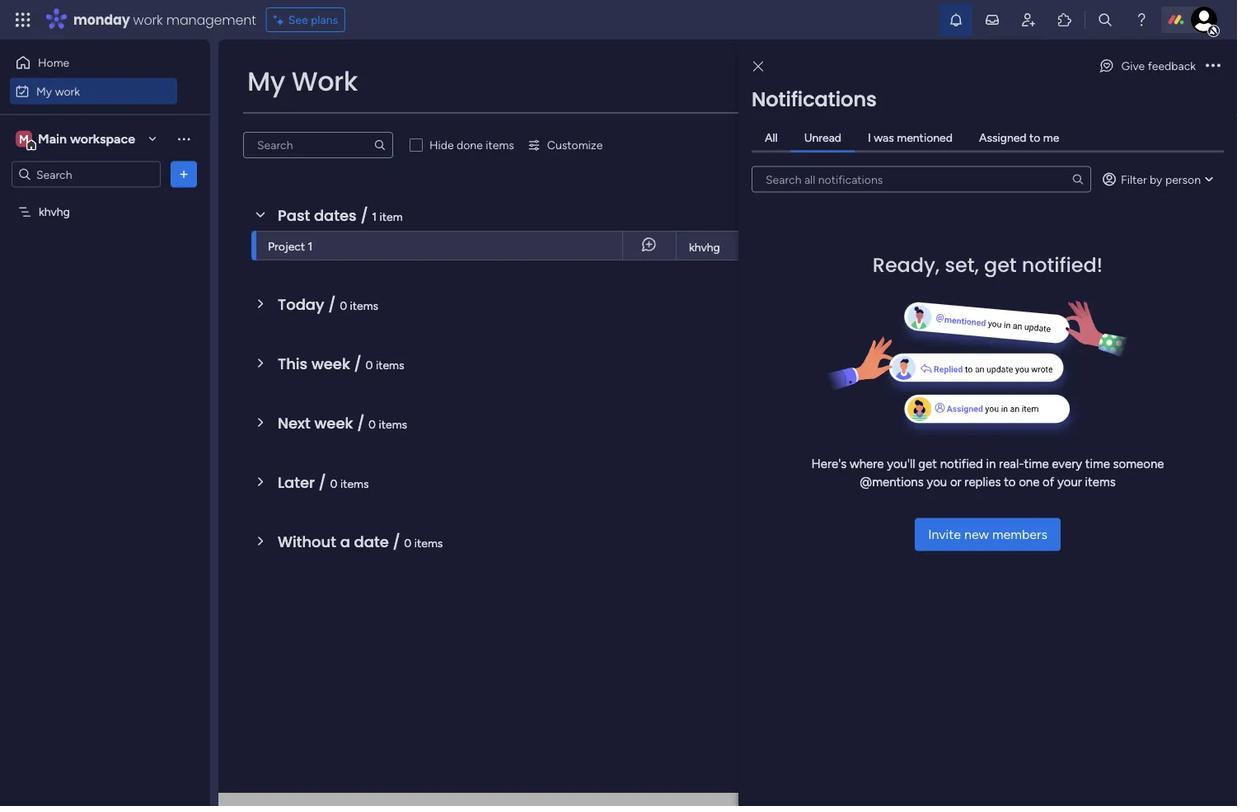 Task type: locate. For each thing, give the bounding box(es) containing it.
0 up next week / 0 items
[[366, 358, 373, 372]]

0 horizontal spatial khvhg
[[39, 205, 70, 219]]

work
[[133, 10, 163, 29], [55, 84, 80, 98]]

search image inside filter dashboard by text search field
[[374, 139, 387, 152]]

to down the 'real-' in the bottom of the page
[[1004, 475, 1016, 490]]

1 vertical spatial column
[[975, 317, 1015, 331]]

work down home
[[55, 84, 80, 98]]

v2 overdue deadline image
[[1103, 238, 1116, 254]]

in
[[987, 456, 996, 471]]

main content containing past dates /
[[219, 40, 1238, 806]]

1 horizontal spatial time
[[1086, 456, 1111, 471]]

1 vertical spatial 1
[[308, 239, 313, 253]]

this left "month"
[[882, 241, 902, 254]]

0 horizontal spatial none search field
[[243, 132, 393, 158]]

time right every
[[1086, 456, 1111, 471]]

give feedback button
[[1092, 53, 1203, 79]]

time
[[1025, 456, 1049, 471], [1086, 456, 1111, 471]]

this up next
[[278, 353, 308, 374]]

1 right project
[[308, 239, 313, 253]]

0 vertical spatial get
[[985, 251, 1017, 279]]

priority column
[[935, 317, 1015, 331]]

boards,
[[988, 118, 1026, 132]]

1 left item
[[372, 209, 377, 223]]

i
[[868, 131, 871, 145]]

choose the boards, columns and people you'd like to see
[[925, 118, 1218, 132]]

0 right today
[[340, 299, 347, 313]]

get right set,
[[985, 251, 1017, 279]]

you'll
[[887, 456, 916, 471]]

items
[[486, 138, 514, 152], [350, 299, 379, 313], [376, 358, 404, 372], [379, 417, 407, 431], [1086, 475, 1116, 490], [341, 477, 369, 491], [415, 536, 443, 550]]

/
[[361, 205, 368, 226], [328, 294, 336, 315], [354, 353, 362, 374], [357, 413, 365, 434], [319, 472, 326, 493], [393, 531, 400, 552]]

week right next
[[315, 413, 353, 434]]

items down this week / 0 items
[[379, 417, 407, 431]]

1 vertical spatial khvhg
[[689, 240, 721, 254]]

to inside here's where you'll get notified in real-time every time someone @mentions you or replies to one of your items
[[1004, 475, 1016, 490]]

work inside button
[[55, 84, 80, 98]]

column right date
[[962, 276, 1003, 290]]

0 vertical spatial work
[[133, 10, 163, 29]]

dialog
[[739, 40, 1238, 806]]

0 vertical spatial week
[[312, 353, 350, 374]]

of
[[1043, 475, 1055, 490]]

items inside this week / 0 items
[[376, 358, 404, 372]]

columns
[[1029, 118, 1072, 132]]

date
[[354, 531, 389, 552]]

project 1
[[268, 239, 313, 253]]

plans
[[311, 13, 338, 27]]

0 inside the without a date / 0 items
[[404, 536, 412, 550]]

1 vertical spatial week
[[315, 413, 353, 434]]

/ up next week / 0 items
[[354, 353, 362, 374]]

without
[[278, 531, 336, 552]]

none search field filter dashboard by text
[[243, 132, 393, 158]]

None search field
[[243, 132, 393, 158], [752, 166, 1092, 193]]

1 vertical spatial work
[[55, 84, 80, 98]]

0 vertical spatial this
[[882, 241, 902, 254]]

0 vertical spatial search image
[[374, 139, 387, 152]]

main content
[[219, 40, 1238, 806]]

1 time from the left
[[1025, 456, 1049, 471]]

my left work
[[247, 63, 285, 100]]

items up next week / 0 items
[[376, 358, 404, 372]]

1 vertical spatial search image
[[1072, 173, 1085, 186]]

inbox image
[[985, 12, 1001, 28]]

none search field down work
[[243, 132, 393, 158]]

1
[[372, 209, 377, 223], [308, 239, 313, 253]]

assigned to me
[[980, 131, 1060, 145]]

past dates / 1 item
[[278, 205, 403, 226]]

0 horizontal spatial my
[[36, 84, 52, 98]]

time up one
[[1025, 456, 1049, 471]]

project
[[268, 239, 305, 253]]

1 horizontal spatial work
[[133, 10, 163, 29]]

0 down this week / 0 items
[[369, 417, 376, 431]]

workspace
[[70, 131, 135, 147]]

none search field up the boards
[[752, 166, 1092, 193]]

workspace options image
[[176, 130, 192, 147]]

get inside here's where you'll get notified in real-time every time someone @mentions you or replies to one of your items
[[919, 456, 938, 471]]

0 inside 'later / 0 items'
[[330, 477, 338, 491]]

week for next
[[315, 413, 353, 434]]

my inside button
[[36, 84, 52, 98]]

my
[[247, 63, 285, 100], [36, 84, 52, 98]]

1 horizontal spatial khvhg
[[689, 240, 721, 254]]

where
[[850, 456, 884, 471]]

my work
[[247, 63, 358, 100]]

customize button
[[521, 132, 610, 158]]

1 horizontal spatial 1
[[372, 209, 377, 223]]

1 vertical spatial get
[[919, 456, 938, 471]]

Search all notifications search field
[[752, 166, 1092, 193]]

items right done
[[486, 138, 514, 152]]

1 horizontal spatial my
[[247, 63, 285, 100]]

work right monday
[[133, 10, 163, 29]]

the
[[968, 118, 985, 132]]

to inside main content
[[1186, 118, 1197, 132]]

/ left item
[[361, 205, 368, 226]]

1 vertical spatial none search field
[[752, 166, 1092, 193]]

1 horizontal spatial get
[[985, 251, 1017, 279]]

me
[[1044, 131, 1060, 145]]

real-
[[999, 456, 1025, 471]]

people
[[935, 152, 970, 166]]

2 horizontal spatial to
[[1186, 118, 1197, 132]]

all
[[765, 131, 778, 145]]

0 horizontal spatial to
[[1004, 475, 1016, 490]]

get up you
[[919, 456, 938, 471]]

you'd
[[1135, 118, 1163, 132]]

see
[[288, 13, 308, 27]]

0 vertical spatial khvhg
[[39, 205, 70, 219]]

option
[[0, 197, 210, 200]]

0 vertical spatial 1
[[372, 209, 377, 223]]

search image for search all notifications search field
[[1072, 173, 1085, 186]]

0
[[340, 299, 347, 313], [366, 358, 373, 372], [369, 417, 376, 431], [330, 477, 338, 491], [404, 536, 412, 550]]

0 horizontal spatial time
[[1025, 456, 1049, 471]]

get
[[985, 251, 1017, 279], [919, 456, 938, 471]]

monday
[[73, 10, 130, 29]]

0 vertical spatial column
[[962, 276, 1003, 290]]

week down the today / 0 items
[[312, 353, 350, 374]]

m
[[19, 132, 29, 146]]

filter by person
[[1121, 172, 1201, 186]]

this for week
[[278, 353, 308, 374]]

1 horizontal spatial search image
[[1072, 173, 1085, 186]]

column right priority
[[975, 317, 1015, 331]]

a
[[340, 531, 350, 552]]

search image inside search field
[[1072, 173, 1085, 186]]

search everything image
[[1098, 12, 1114, 28]]

1 horizontal spatial this
[[882, 241, 902, 254]]

replies
[[965, 475, 1001, 490]]

0 horizontal spatial work
[[55, 84, 80, 98]]

options image
[[176, 166, 192, 183]]

options image
[[1206, 60, 1221, 72]]

0 horizontal spatial search image
[[374, 139, 387, 152]]

filter
[[1121, 172, 1148, 186]]

0 horizontal spatial get
[[919, 456, 938, 471]]

management
[[166, 10, 256, 29]]

column
[[962, 276, 1003, 290], [975, 317, 1015, 331]]

0 right later
[[330, 477, 338, 491]]

0 right date
[[404, 536, 412, 550]]

to left me
[[1030, 131, 1041, 145]]

0 horizontal spatial this
[[278, 353, 308, 374]]

help image
[[1134, 12, 1150, 28]]

person
[[1166, 172, 1201, 186]]

1 vertical spatial this
[[278, 353, 308, 374]]

items right date
[[415, 536, 443, 550]]

done
[[457, 138, 483, 152]]

week for this
[[312, 353, 350, 374]]

work
[[292, 63, 358, 100]]

work for monday
[[133, 10, 163, 29]]

this month
[[882, 241, 936, 254]]

invite
[[929, 527, 962, 543]]

1 horizontal spatial none search field
[[752, 166, 1092, 193]]

your
[[1058, 475, 1083, 490]]

notified
[[941, 456, 984, 471]]

items up this week / 0 items
[[350, 299, 379, 313]]

search image
[[374, 139, 387, 152], [1072, 173, 1085, 186]]

or
[[951, 475, 962, 490]]

to right like
[[1186, 118, 1197, 132]]

khvhg
[[39, 205, 70, 219], [689, 240, 721, 254]]

search image down and
[[1072, 173, 1085, 186]]

members
[[993, 527, 1048, 543]]

column for priority column
[[975, 317, 1015, 331]]

items right later
[[341, 477, 369, 491]]

priority
[[935, 317, 972, 331]]

items right your
[[1086, 475, 1116, 490]]

my down home
[[36, 84, 52, 98]]

search image left hide
[[374, 139, 387, 152]]

0 vertical spatial none search field
[[243, 132, 393, 158]]

month
[[904, 241, 936, 254]]



Task type: vqa. For each thing, say whether or not it's contained in the screenshot.
Due Date related to This month
no



Task type: describe. For each thing, give the bounding box(es) containing it.
search image for filter dashboard by text search field
[[374, 139, 387, 152]]

0 horizontal spatial 1
[[308, 239, 313, 253]]

filter by person button
[[1095, 166, 1225, 193]]

items inside 'later / 0 items'
[[341, 477, 369, 491]]

invite new members
[[929, 527, 1048, 543]]

by
[[1150, 172, 1163, 186]]

here's where you'll get notified in real-time every time someone @mentions you or replies to one of your items
[[812, 456, 1165, 490]]

khvhg inside main content
[[689, 240, 721, 254]]

like
[[1166, 118, 1183, 132]]

next week / 0 items
[[278, 413, 407, 434]]

assigned
[[980, 131, 1027, 145]]

invite members image
[[1021, 12, 1037, 28]]

items inside next week / 0 items
[[379, 417, 407, 431]]

unread
[[804, 131, 842, 145]]

home
[[38, 56, 69, 70]]

items inside here's where you'll get notified in real-time every time someone @mentions you or replies to one of your items
[[1086, 475, 1116, 490]]

khvhg link
[[687, 232, 839, 261]]

/ right date
[[393, 531, 400, 552]]

every
[[1052, 456, 1083, 471]]

see plans
[[288, 13, 338, 27]]

apps image
[[1057, 12, 1074, 28]]

my work
[[36, 84, 80, 98]]

workspace image
[[16, 130, 32, 148]]

give
[[1122, 59, 1146, 73]]

ready, set, get notified!
[[873, 251, 1103, 279]]

boards
[[935, 193, 971, 207]]

later / 0 items
[[278, 472, 369, 493]]

my for my work
[[247, 63, 285, 100]]

select product image
[[15, 12, 31, 28]]

hide done items
[[430, 138, 514, 152]]

see plans button
[[266, 7, 346, 32]]

khvhg inside list box
[[39, 205, 70, 219]]

/ right today
[[328, 294, 336, 315]]

dates
[[314, 205, 357, 226]]

main
[[38, 131, 67, 147]]

items inside the today / 0 items
[[350, 299, 379, 313]]

/ right later
[[319, 472, 326, 493]]

invite new members button
[[915, 518, 1061, 551]]

my for my work
[[36, 84, 52, 98]]

home button
[[10, 49, 177, 76]]

people
[[1097, 118, 1132, 132]]

today
[[278, 294, 324, 315]]

without a date / 0 items
[[278, 531, 443, 552]]

/ down this week / 0 items
[[357, 413, 365, 434]]

see
[[1200, 118, 1218, 132]]

0 inside next week / 0 items
[[369, 417, 376, 431]]

work for my
[[55, 84, 80, 98]]

i was mentioned
[[868, 131, 953, 145]]

new
[[965, 527, 989, 543]]

later
[[278, 472, 315, 493]]

choose
[[925, 118, 965, 132]]

1 inside past dates / 1 item
[[372, 209, 377, 223]]

date column
[[935, 276, 1003, 290]]

workspace selection element
[[16, 129, 138, 150]]

one
[[1019, 475, 1040, 490]]

this for month
[[882, 241, 902, 254]]

set,
[[945, 251, 979, 279]]

@mentions
[[860, 475, 924, 490]]

ready,
[[873, 251, 940, 279]]

dialog containing notifications
[[739, 40, 1238, 806]]

0 inside the today / 0 items
[[340, 299, 347, 313]]

0 inside this week / 0 items
[[366, 358, 373, 372]]

notifications image
[[948, 12, 965, 28]]

past
[[278, 205, 310, 226]]

next
[[278, 413, 311, 434]]

here's
[[812, 456, 847, 471]]

items inside the without a date / 0 items
[[415, 536, 443, 550]]

notified!
[[1022, 251, 1103, 279]]

monday work management
[[73, 10, 256, 29]]

customize
[[547, 138, 603, 152]]

you
[[927, 475, 948, 490]]

mentioned
[[897, 131, 953, 145]]

none search field search all notifications
[[752, 166, 1092, 193]]

gary orlando image
[[1192, 7, 1218, 33]]

2 time from the left
[[1086, 456, 1111, 471]]

main workspace
[[38, 131, 135, 147]]

column for date column
[[962, 276, 1003, 290]]

notifications
[[752, 85, 877, 113]]

was
[[874, 131, 894, 145]]

khvhg list box
[[0, 195, 210, 449]]

Filter dashboard by text search field
[[243, 132, 393, 158]]

and
[[1075, 118, 1094, 132]]

feedback
[[1148, 59, 1196, 73]]

date
[[935, 276, 960, 290]]

Search in workspace field
[[35, 165, 138, 184]]

someone
[[1114, 456, 1165, 471]]

give feedback
[[1122, 59, 1196, 73]]

this week / 0 items
[[278, 353, 404, 374]]

hide
[[430, 138, 454, 152]]

my work button
[[10, 78, 177, 104]]

item
[[380, 209, 403, 223]]

1 horizontal spatial to
[[1030, 131, 1041, 145]]

today / 0 items
[[278, 294, 379, 315]]



